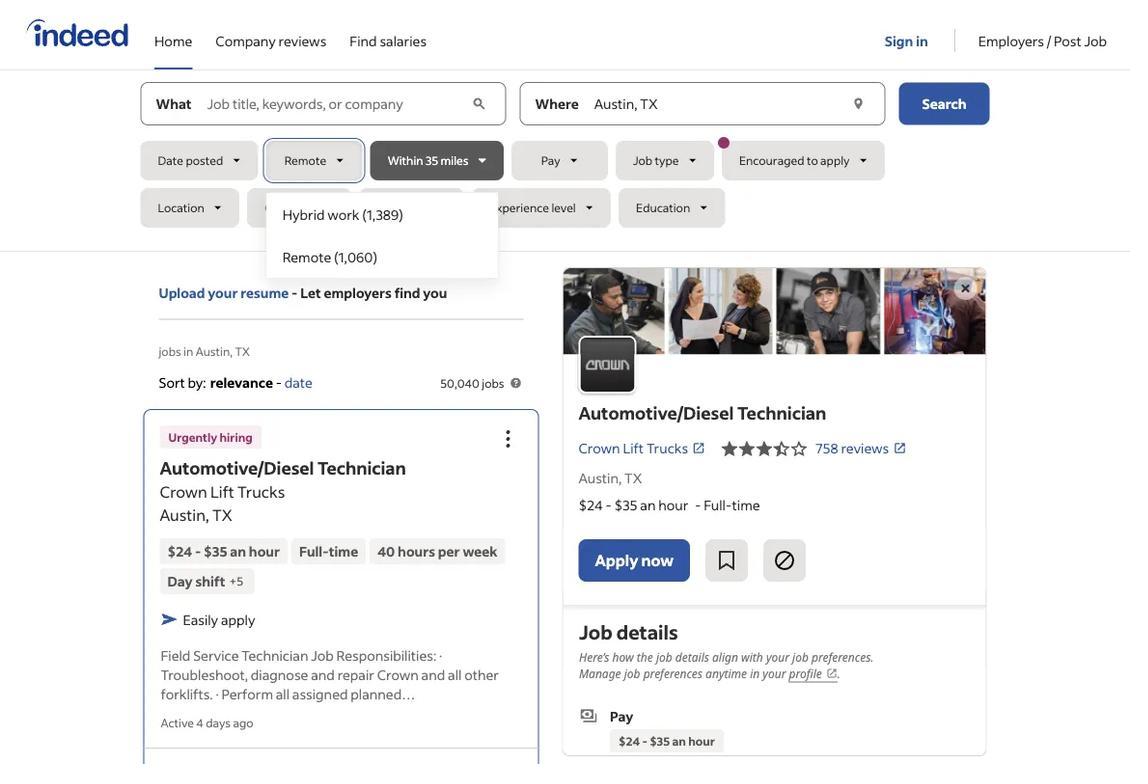 Task type: vqa. For each thing, say whether or not it's contained in the screenshot.
'Date posted' popup button
yes



Task type: describe. For each thing, give the bounding box(es) containing it.
find salaries link
[[350, 0, 427, 66]]

(1,060)
[[334, 248, 378, 265]]

here's how the job details align with your job preferences.
[[579, 649, 873, 665]]

1 horizontal spatial job
[[656, 649, 672, 665]]

field service technician job responsibilities: · troubleshoot, diagnose and repair crown and all other forklifts. · perform all assigned planned…
[[161, 647, 499, 702]]

3.4 out of 5 stars. link to 758 company reviews (opens in a new tab) image
[[721, 437, 808, 460]]

employers
[[979, 32, 1044, 49]]

none search field containing what
[[140, 82, 990, 279]]

remote (1,060)
[[282, 248, 378, 265]]

+
[[229, 574, 237, 589]]

1 vertical spatial time
[[329, 543, 358, 560]]

date link
[[284, 374, 313, 391]]

1 vertical spatial full-
[[299, 543, 329, 560]]

hiring
[[220, 429, 253, 444]]

sort by: relevance - date
[[159, 374, 313, 391]]

reviews for company reviews
[[279, 32, 327, 49]]

crown for crown lift trucks austin, tx
[[160, 482, 207, 502]]

find
[[350, 32, 377, 49]]

urgently
[[168, 429, 217, 444]]

now
[[641, 551, 674, 570]]

lift for crown lift trucks
[[623, 440, 644, 457]]

job type
[[633, 153, 679, 168]]

crown lift trucks
[[579, 440, 688, 457]]

pay button
[[511, 141, 608, 180]]

trucks for crown lift trucks
[[647, 440, 688, 457]]

in for jobs
[[183, 344, 193, 359]]

1 horizontal spatial $24
[[579, 496, 603, 513]]

35
[[426, 153, 438, 168]]

employers / post job
[[979, 32, 1107, 49]]

company for company
[[265, 200, 316, 215]]

2 horizontal spatial job
[[792, 649, 808, 665]]

50,040 jobs
[[440, 375, 504, 390]]

0 horizontal spatial jobs
[[159, 344, 181, 359]]

0 vertical spatial details
[[616, 620, 678, 645]]

help icon image
[[508, 375, 524, 391]]

1 vertical spatial hour
[[249, 543, 280, 560]]

date
[[284, 374, 313, 391]]

hybrid
[[282, 206, 325, 223]]

0 vertical spatial your
[[208, 284, 238, 302]]

0 horizontal spatial all
[[276, 685, 290, 702]]

within 35 miles
[[388, 153, 469, 168]]

job inside "field service technician job responsibilities: · troubleshoot, diagnose and repair crown and all other forklifts. · perform all assigned planned…"
[[311, 647, 334, 664]]

4
[[196, 716, 204, 730]]

week
[[463, 543, 497, 560]]

austin, inside crown lift trucks austin, tx
[[160, 505, 209, 525]]

2 horizontal spatial technician
[[737, 402, 827, 424]]

sign in link
[[885, 1, 931, 67]]

5
[[237, 574, 243, 589]]

assigned
[[292, 685, 348, 702]]

relevance
[[210, 374, 273, 391]]

Where field
[[590, 83, 847, 125]]

0 vertical spatial tx
[[235, 344, 250, 359]]

jobs in austin, tx
[[159, 344, 250, 359]]

job inside 'popup button'
[[633, 153, 653, 168]]

level
[[552, 200, 576, 215]]

2 vertical spatial your
[[762, 666, 786, 682]]

profile
[[789, 666, 822, 682]]

crown lift trucks austin, tx
[[160, 482, 285, 525]]

let
[[300, 284, 321, 302]]

easily
[[183, 611, 218, 628]]

company button
[[247, 188, 352, 228]]

What field
[[203, 83, 468, 125]]

miles
[[441, 153, 469, 168]]

0 vertical spatial all
[[448, 666, 462, 683]]

active
[[161, 716, 194, 730]]

active 4 days ago
[[161, 716, 253, 730]]

salaries
[[380, 32, 427, 49]]

/
[[1047, 32, 1051, 49]]

employers / post job link
[[979, 0, 1107, 66]]

apply now button
[[579, 539, 690, 582]]

job up here's
[[579, 620, 612, 645]]

align
[[712, 649, 738, 665]]

manage job preferences anytime in your
[[579, 666, 789, 682]]

within
[[388, 153, 423, 168]]

date posted button
[[140, 141, 258, 180]]

crown inside "field service technician job responsibilities: · troubleshoot, diagnose and repair crown and all other forklifts. · perform all assigned planned…"
[[377, 666, 419, 683]]

planned…
[[351, 685, 415, 702]]

sort
[[159, 374, 185, 391]]

upload
[[159, 284, 205, 302]]

1 vertical spatial apply
[[221, 611, 255, 628]]

upload your resume link
[[159, 283, 289, 303]]

0 vertical spatial time
[[732, 496, 760, 513]]

date posted
[[158, 153, 223, 168]]

company reviews
[[216, 32, 327, 49]]

encouraged
[[739, 153, 804, 168]]

0 vertical spatial austin,
[[196, 344, 233, 359]]

close job details image
[[954, 277, 977, 300]]

hybrid work (1,389)
[[282, 206, 403, 223]]

0 vertical spatial full-
[[704, 496, 732, 513]]

- down crown lift trucks link
[[695, 496, 701, 513]]

automotive/diesel technician button
[[160, 457, 406, 479]]

post
[[1054, 32, 1082, 49]]

the
[[636, 649, 653, 665]]

shift
[[195, 573, 225, 590]]

remote for remote
[[285, 153, 326, 168]]

apply now
[[595, 551, 674, 570]]

1 vertical spatial $24 - $35 an hour
[[618, 733, 715, 748]]

posted
[[186, 153, 223, 168]]

1 vertical spatial automotive/diesel technician
[[160, 457, 406, 479]]

employers
[[324, 284, 392, 302]]

1 horizontal spatial $35
[[614, 496, 638, 513]]

apply
[[595, 551, 638, 570]]

job type button
[[616, 141, 714, 180]]

find salaries
[[350, 32, 427, 49]]

1 horizontal spatial an
[[640, 496, 656, 513]]

1 vertical spatial austin,
[[579, 469, 622, 486]]

0 horizontal spatial job
[[624, 666, 640, 682]]

$24 - $35 an hour - full-time
[[579, 496, 760, 513]]

40 hours per week
[[378, 543, 497, 560]]

company for company reviews
[[216, 32, 276, 49]]

2 vertical spatial $24
[[618, 733, 639, 748]]

job right post
[[1084, 32, 1107, 49]]

1 vertical spatial technician
[[317, 457, 406, 479]]

758 reviews
[[816, 440, 889, 457]]

resume
[[241, 284, 289, 302]]

0 vertical spatial ·
[[439, 647, 442, 664]]

anytime
[[705, 666, 747, 682]]



Task type: locate. For each thing, give the bounding box(es) containing it.
company inside dropdown button
[[265, 200, 316, 215]]

lift down 'urgently hiring'
[[210, 482, 234, 502]]

0 vertical spatial technician
[[737, 402, 827, 424]]

0 horizontal spatial in
[[183, 344, 193, 359]]

1 vertical spatial remote
[[282, 248, 331, 265]]

education
[[636, 200, 690, 215]]

encouraged to apply button
[[718, 137, 885, 180]]

1 horizontal spatial $24 - $35 an hour
[[618, 733, 715, 748]]

trucks
[[647, 440, 688, 457], [237, 482, 285, 502]]

1 horizontal spatial ·
[[439, 647, 442, 664]]

automotive/diesel technician up crown lift trucks link
[[579, 402, 827, 424]]

you
[[423, 284, 447, 302]]

0 horizontal spatial an
[[230, 543, 246, 560]]

1 vertical spatial ·
[[216, 685, 219, 702]]

remote inside popup button
[[285, 153, 326, 168]]

details
[[616, 620, 678, 645], [675, 649, 709, 665]]

crown up austin, tx
[[579, 440, 620, 457]]

$24 up day
[[167, 543, 192, 560]]

1 horizontal spatial trucks
[[647, 440, 688, 457]]

1 and from the left
[[311, 666, 335, 683]]

urgently hiring
[[168, 429, 253, 444]]

technician inside "field service technician job responsibilities: · troubleshoot, diagnose and repair crown and all other forklifts. · perform all assigned planned…"
[[242, 647, 308, 664]]

1 horizontal spatial technician
[[317, 457, 406, 479]]

details up manage job preferences anytime in your
[[675, 649, 709, 665]]

0 horizontal spatial pay
[[541, 153, 560, 168]]

location
[[158, 200, 204, 215]]

0 horizontal spatial automotive/diesel technician
[[160, 457, 406, 479]]

clear image for where
[[849, 94, 868, 113]]

clear element for what
[[469, 94, 489, 113]]

lift inside crown lift trucks austin, tx
[[210, 482, 234, 502]]

1 horizontal spatial clear image
[[849, 94, 868, 113]]

· right responsibilities:
[[439, 647, 442, 664]]

pay inside dropdown button
[[541, 153, 560, 168]]

0 horizontal spatial $35
[[204, 543, 227, 560]]

jobs left help icon
[[482, 375, 504, 390]]

None search field
[[140, 82, 990, 279]]

- left let
[[292, 284, 298, 302]]

tx up +
[[212, 505, 232, 525]]

0 horizontal spatial ·
[[216, 685, 219, 702]]

crown inside crown lift trucks austin, tx
[[160, 482, 207, 502]]

how
[[612, 649, 633, 665]]

0 vertical spatial $35
[[614, 496, 638, 513]]

job up preferences
[[656, 649, 672, 665]]

your down with
[[762, 666, 786, 682]]

· down troubleshoot,
[[216, 685, 219, 702]]

technician up the diagnose
[[242, 647, 308, 664]]

0 vertical spatial an
[[640, 496, 656, 513]]

austin, up day
[[160, 505, 209, 525]]

with
[[741, 649, 763, 665]]

1 vertical spatial tx
[[625, 469, 642, 486]]

an down austin, tx
[[640, 496, 656, 513]]

austin, up by: on the left
[[196, 344, 233, 359]]

remote (1,060) link
[[267, 236, 498, 278]]

job left 'type'
[[633, 153, 653, 168]]

1 clear element from the left
[[469, 94, 489, 113]]

hour up now at the right bottom of the page
[[659, 496, 689, 513]]

trucks for crown lift trucks austin, tx
[[237, 482, 285, 502]]

remote button
[[266, 141, 363, 180]]

remote for remote (1,060)
[[282, 248, 331, 265]]

0 vertical spatial automotive/diesel technician
[[579, 402, 827, 424]]

and left "other"
[[421, 666, 445, 683]]

day
[[167, 573, 193, 590]]

preferences.
[[811, 649, 873, 665]]

$24 down austin, tx
[[579, 496, 603, 513]]

0 vertical spatial jobs
[[159, 344, 181, 359]]

to
[[807, 153, 818, 168]]

758
[[816, 440, 838, 457]]

0 horizontal spatial clear element
[[469, 94, 489, 113]]

education button
[[619, 188, 725, 228]]

profile link
[[789, 666, 837, 683]]

job
[[656, 649, 672, 665], [792, 649, 808, 665], [624, 666, 640, 682]]

40
[[378, 543, 395, 560]]

job up assigned
[[311, 647, 334, 664]]

1 vertical spatial company
[[265, 200, 316, 215]]

austin, down crown lift trucks on the bottom right of page
[[579, 469, 622, 486]]

repair
[[337, 666, 374, 683]]

clear image
[[469, 94, 489, 113], [849, 94, 868, 113]]

1 vertical spatial lift
[[210, 482, 234, 502]]

here's
[[579, 649, 609, 665]]

2 horizontal spatial crown
[[579, 440, 620, 457]]

apply inside popup button
[[820, 153, 850, 168]]

0 horizontal spatial apply
[[221, 611, 255, 628]]

1 vertical spatial an
[[230, 543, 246, 560]]

apply right the 'to'
[[820, 153, 850, 168]]

1 vertical spatial pay
[[610, 707, 633, 725]]

menu containing hybrid work (1,389)
[[266, 192, 499, 279]]

hour down crown lift trucks austin, tx
[[249, 543, 280, 560]]

0 vertical spatial apply
[[820, 153, 850, 168]]

2 vertical spatial an
[[672, 733, 686, 748]]

.
[[837, 666, 840, 682]]

$35 up shift at the left bottom of page
[[204, 543, 227, 560]]

menu
[[266, 192, 499, 279]]

2 horizontal spatial $35
[[649, 733, 670, 748]]

hybrid work (1,389) link
[[267, 193, 498, 236]]

$24 down manage
[[618, 733, 639, 748]]

your right upload
[[208, 284, 238, 302]]

home link
[[154, 0, 192, 66]]

0 vertical spatial trucks
[[647, 440, 688, 457]]

1 horizontal spatial full-
[[704, 496, 732, 513]]

an down manage job preferences anytime in your
[[672, 733, 686, 748]]

crown lift trucks logo image
[[563, 268, 986, 355], [579, 336, 637, 394]]

1 horizontal spatial all
[[448, 666, 462, 683]]

reviews left find
[[279, 32, 327, 49]]

1 vertical spatial jobs
[[482, 375, 504, 390]]

$35 down preferences
[[649, 733, 670, 748]]

hour
[[659, 496, 689, 513], [249, 543, 280, 560], [688, 733, 715, 748]]

day shift + 5
[[167, 573, 243, 590]]

home
[[154, 32, 192, 49]]

technician up the 3.4 out of 5 stars. link to 758 company reviews (opens in a new tab) image
[[737, 402, 827, 424]]

2 vertical spatial austin,
[[160, 505, 209, 525]]

company right home
[[216, 32, 276, 49]]

where
[[535, 95, 579, 112]]

hours
[[398, 543, 435, 560]]

1 vertical spatial details
[[675, 649, 709, 665]]

menu inside search field
[[266, 192, 499, 279]]

crown down responsibilities:
[[377, 666, 419, 683]]

automotive/diesel technician
[[579, 402, 827, 424], [160, 457, 406, 479]]

easily apply
[[183, 611, 255, 628]]

search
[[922, 95, 967, 112]]

job down how
[[624, 666, 640, 682]]

trucks down automotive/diesel technician button
[[237, 482, 285, 502]]

0 horizontal spatial lift
[[210, 482, 234, 502]]

trucks up $24 - $35 an hour - full-time
[[647, 440, 688, 457]]

0 horizontal spatial time
[[329, 543, 358, 560]]

0 vertical spatial pay
[[541, 153, 560, 168]]

$35
[[614, 496, 638, 513], [204, 543, 227, 560], [649, 733, 670, 748]]

-
[[292, 284, 298, 302], [276, 374, 282, 391], [606, 496, 612, 513], [695, 496, 701, 513], [195, 543, 201, 560], [642, 733, 647, 748]]

an
[[640, 496, 656, 513], [230, 543, 246, 560], [672, 733, 686, 748]]

2 clear element from the left
[[849, 94, 868, 113]]

full- left the 40
[[299, 543, 329, 560]]

hour down manage job preferences anytime in your
[[688, 733, 715, 748]]

clear element for where
[[849, 94, 868, 113]]

0 vertical spatial remote
[[285, 153, 326, 168]]

tx inside crown lift trucks austin, tx
[[212, 505, 232, 525]]

time
[[732, 496, 760, 513], [329, 543, 358, 560]]

2 vertical spatial in
[[750, 666, 759, 682]]

all
[[448, 666, 462, 683], [276, 685, 290, 702]]

0 vertical spatial company
[[216, 32, 276, 49]]

technician up the 40
[[317, 457, 406, 479]]

2 and from the left
[[421, 666, 445, 683]]

2 vertical spatial hour
[[688, 733, 715, 748]]

troubleshoot,
[[161, 666, 248, 683]]

reviews right 758
[[841, 440, 889, 457]]

by:
[[188, 374, 206, 391]]

1 vertical spatial crown
[[160, 482, 207, 502]]

responsibilities:
[[336, 647, 436, 664]]

- left date
[[276, 374, 282, 391]]

2 horizontal spatial an
[[672, 733, 686, 748]]

find
[[394, 284, 420, 302]]

remote up let
[[282, 248, 331, 265]]

0 vertical spatial hour
[[659, 496, 689, 513]]

1 vertical spatial your
[[766, 649, 789, 665]]

clear element
[[469, 94, 489, 113], [849, 94, 868, 113]]

1 horizontal spatial apply
[[820, 153, 850, 168]]

0 vertical spatial reviews
[[279, 32, 327, 49]]

crown for crown lift trucks
[[579, 440, 620, 457]]

- up day shift + 5
[[195, 543, 201, 560]]

0 horizontal spatial full-
[[299, 543, 329, 560]]

job up profile on the bottom of the page
[[792, 649, 808, 665]]

clear image for what
[[469, 94, 489, 113]]

and up assigned
[[311, 666, 335, 683]]

2 vertical spatial technician
[[242, 647, 308, 664]]

work
[[328, 206, 360, 223]]

remote up company dropdown button
[[285, 153, 326, 168]]

automotive/diesel
[[579, 402, 734, 424], [160, 457, 314, 479]]

job actions menu is collapsed image
[[497, 427, 520, 451]]

experience
[[489, 200, 549, 215]]

2 horizontal spatial tx
[[625, 469, 642, 486]]

0 horizontal spatial trucks
[[237, 482, 285, 502]]

1 vertical spatial all
[[276, 685, 290, 702]]

technician
[[737, 402, 827, 424], [317, 457, 406, 479], [242, 647, 308, 664]]

clear element up within 35 miles dropdown button
[[469, 94, 489, 113]]

0 horizontal spatial tx
[[212, 505, 232, 525]]

reviews for 758 reviews
[[841, 440, 889, 457]]

1 horizontal spatial time
[[732, 496, 760, 513]]

company down remote popup button at the left of the page
[[265, 200, 316, 215]]

an up 5
[[230, 543, 246, 560]]

·
[[439, 647, 442, 664], [216, 685, 219, 702]]

in down with
[[750, 666, 759, 682]]

0 horizontal spatial automotive/diesel
[[160, 457, 314, 479]]

- down preferences
[[642, 733, 647, 748]]

save this job image
[[715, 549, 738, 572]]

not interested image
[[773, 549, 796, 572]]

experience level button
[[472, 188, 611, 228]]

service
[[193, 647, 239, 664]]

in right sign
[[916, 32, 928, 49]]

0 horizontal spatial technician
[[242, 647, 308, 664]]

all down the diagnose
[[276, 685, 290, 702]]

crown lift trucks link
[[579, 438, 706, 459]]

$24 - $35 an hour down preferences
[[618, 733, 715, 748]]

in up by: on the left
[[183, 344, 193, 359]]

per
[[438, 543, 460, 560]]

automotive/diesel up crown lift trucks link
[[579, 402, 734, 424]]

1 vertical spatial $35
[[204, 543, 227, 560]]

50,040
[[440, 375, 480, 390]]

pay up experience level 'popup button'
[[541, 153, 560, 168]]

experience level
[[489, 200, 576, 215]]

1 horizontal spatial crown
[[377, 666, 419, 683]]

upload your resume - let employers find you
[[159, 284, 447, 302]]

clear element up encouraged to apply popup button
[[849, 94, 868, 113]]

0 vertical spatial automotive/diesel
[[579, 402, 734, 424]]

all left "other"
[[448, 666, 462, 683]]

full- up save this job image
[[704, 496, 732, 513]]

0 horizontal spatial reviews
[[279, 32, 327, 49]]

0 vertical spatial lift
[[623, 440, 644, 457]]

tx down crown lift trucks on the bottom right of page
[[625, 469, 642, 486]]

1 horizontal spatial reviews
[[841, 440, 889, 457]]

tx up relevance
[[235, 344, 250, 359]]

automotive/diesel down hiring
[[160, 457, 314, 479]]

1 horizontal spatial and
[[421, 666, 445, 683]]

lift for crown lift trucks austin, tx
[[210, 482, 234, 502]]

1 horizontal spatial automotive/diesel
[[579, 402, 734, 424]]

in for sign
[[916, 32, 928, 49]]

perform
[[222, 685, 273, 702]]

1 horizontal spatial pay
[[610, 707, 633, 725]]

0 horizontal spatial $24 - $35 an hour
[[167, 543, 280, 560]]

time down the 3.4 out of 5 stars. link to 758 company reviews (opens in a new tab) image
[[732, 496, 760, 513]]

2 vertical spatial $35
[[649, 733, 670, 748]]

tx
[[235, 344, 250, 359], [625, 469, 642, 486], [212, 505, 232, 525]]

date
[[158, 153, 183, 168]]

days
[[206, 716, 231, 730]]

lift inside crown lift trucks link
[[623, 440, 644, 457]]

1 horizontal spatial jobs
[[482, 375, 504, 390]]

in
[[916, 32, 928, 49], [183, 344, 193, 359], [750, 666, 759, 682]]

apply right easily
[[221, 611, 255, 628]]

$24 - $35 an hour up +
[[167, 543, 280, 560]]

sign in
[[885, 32, 928, 49]]

clear image up within 35 miles dropdown button
[[469, 94, 489, 113]]

type
[[655, 153, 679, 168]]

1 horizontal spatial in
[[750, 666, 759, 682]]

2 clear image from the left
[[849, 94, 868, 113]]

2 vertical spatial crown
[[377, 666, 419, 683]]

austin,
[[196, 344, 233, 359], [579, 469, 622, 486], [160, 505, 209, 525]]

automotive/diesel technician down hiring
[[160, 457, 406, 479]]

1 vertical spatial $24
[[167, 543, 192, 560]]

1 horizontal spatial automotive/diesel technician
[[579, 402, 827, 424]]

758 reviews link
[[816, 440, 907, 457]]

1 vertical spatial automotive/diesel
[[160, 457, 314, 479]]

lift up austin, tx
[[623, 440, 644, 457]]

what
[[156, 95, 192, 112]]

search button
[[899, 83, 990, 125]]

pay down manage
[[610, 707, 633, 725]]

time left the 40
[[329, 543, 358, 560]]

0 horizontal spatial clear image
[[469, 94, 489, 113]]

1 vertical spatial trucks
[[237, 482, 285, 502]]

$24 - $35 an hour
[[167, 543, 280, 560], [618, 733, 715, 748]]

$35 down austin, tx
[[614, 496, 638, 513]]

other
[[464, 666, 499, 683]]

trucks inside crown lift trucks austin, tx
[[237, 482, 285, 502]]

apply
[[820, 153, 850, 168], [221, 611, 255, 628]]

jobs up sort
[[159, 344, 181, 359]]

crown down urgently at bottom left
[[160, 482, 207, 502]]

1 horizontal spatial lift
[[623, 440, 644, 457]]

2 vertical spatial tx
[[212, 505, 232, 525]]

full-time
[[299, 543, 358, 560]]

clear image up encouraged to apply popup button
[[849, 94, 868, 113]]

0 horizontal spatial crown
[[160, 482, 207, 502]]

details up the
[[616, 620, 678, 645]]

1 clear image from the left
[[469, 94, 489, 113]]

- down austin, tx
[[606, 496, 612, 513]]

your right with
[[766, 649, 789, 665]]

1 horizontal spatial tx
[[235, 344, 250, 359]]



